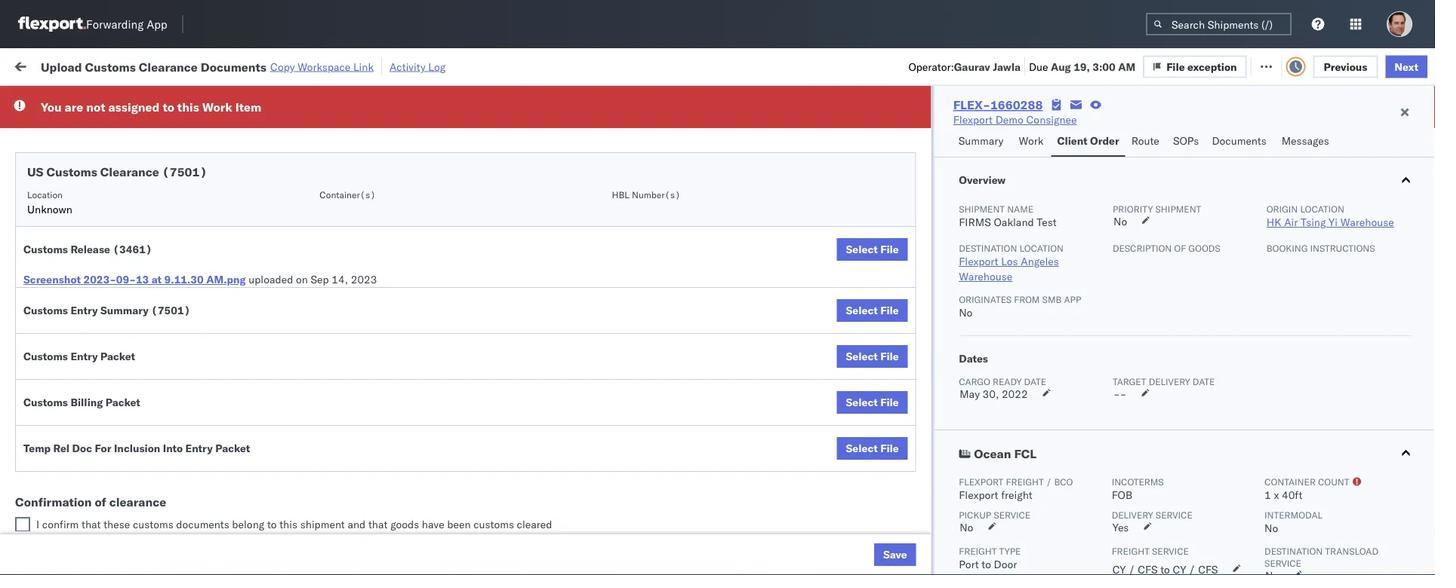 Task type: locate. For each thing, give the bounding box(es) containing it.
1 confirm pickup from los angeles, ca link from the top
[[35, 315, 214, 330]]

summary
[[958, 134, 1003, 148], [100, 304, 149, 317]]

(10)
[[245, 59, 271, 72]]

flex-1977428 button
[[852, 246, 958, 268], [852, 246, 958, 268], [852, 280, 958, 301], [852, 280, 958, 301], [852, 346, 958, 367], [852, 346, 958, 367]]

25, for 12:00 pm est, feb 25, 2023
[[353, 416, 369, 430]]

location
[[27, 189, 63, 200]]

3 schedule delivery appointment link from the top
[[35, 282, 186, 297]]

2 appointment from the top
[[124, 183, 186, 196]]

0 vertical spatial flexport demo consignee
[[953, 113, 1077, 126]]

3 maeu1234567 from the top
[[980, 350, 1056, 363]]

1 horizontal spatial honeywell
[[693, 283, 743, 297]]

0 horizontal spatial destination
[[958, 243, 1017, 254]]

entry down 2023-
[[71, 304, 98, 317]]

1 otter from the left
[[590, 117, 615, 131]]

1 confirm pickup from los angeles, ca from the top
[[35, 316, 214, 329]]

0 horizontal spatial warehouse
[[958, 270, 1012, 283]]

1 horizontal spatial on
[[376, 59, 388, 72]]

0 vertical spatial 1911466
[[909, 483, 955, 496]]

these
[[104, 519, 130, 532]]

2 vertical spatial upload
[[35, 416, 69, 429]]

no down originates
[[958, 306, 972, 320]]

schedule
[[35, 117, 79, 130], [35, 142, 79, 156], [35, 183, 79, 196], [35, 249, 79, 263], [35, 283, 79, 296], [35, 449, 79, 462], [35, 482, 79, 495], [35, 515, 79, 528]]

angeles inside schedule pickup from los angeles international airport
[[162, 142, 200, 156]]

est, up 12:00 pm est, feb 25, 2023
[[301, 383, 324, 396]]

fob
[[1111, 489, 1132, 502]]

risk
[[318, 59, 336, 72]]

select
[[846, 243, 878, 256], [846, 304, 878, 317], [846, 350, 878, 363], [846, 396, 878, 410], [846, 442, 878, 456]]

0 vertical spatial flex-1911466
[[877, 483, 955, 496]]

date right delivery
[[1192, 376, 1215, 388]]

2 flex-2150210 from the top
[[877, 416, 955, 430]]

0 vertical spatial fcl
[[520, 383, 539, 396]]

destination inside 'destination transload service'
[[1264, 546, 1322, 557]]

2 lcl from the top
[[520, 283, 538, 297]]

est, for 2:59 am est, feb 17, 2023 schedule delivery appointment link
[[301, 117, 324, 131]]

2 otter from the left
[[693, 117, 718, 131]]

appointment
[[124, 117, 186, 130], [124, 183, 186, 196], [124, 283, 186, 296]]

from inside originates from smb app no
[[1014, 294, 1039, 305]]

1 freight from the left
[[958, 546, 996, 557]]

1 horizontal spatial to
[[267, 519, 277, 532]]

doc
[[72, 442, 92, 456]]

instructions
[[1310, 243, 1375, 254]]

0 vertical spatial schedule delivery appointment link
[[35, 116, 186, 131]]

0 horizontal spatial client
[[590, 123, 614, 135]]

3:00 am est, feb 25, 2023
[[255, 383, 393, 396]]

location inside origin location hk air tsing yi warehouse
[[1300, 203, 1344, 215]]

017482927423 down "--"
[[1083, 416, 1162, 430]]

1 vertical spatial warehouse
[[958, 270, 1012, 283]]

service for no
[[993, 510, 1030, 521]]

status
[[82, 94, 108, 105]]

resize handle column header
[[228, 117, 246, 576], [405, 117, 423, 576], [461, 117, 479, 576], [564, 117, 582, 576], [668, 117, 686, 576], [827, 117, 845, 576], [954, 117, 972, 576], [1058, 117, 1076, 576], [1257, 117, 1275, 576], [1360, 117, 1378, 576], [1408, 117, 1426, 576]]

sep
[[311, 273, 329, 286]]

ca for the schedule pickup from los angeles, ca link associated with third schedule pickup from los angeles, ca button
[[206, 515, 221, 528]]

0 vertical spatial flex-2001714
[[877, 151, 955, 164]]

documents right sops button
[[1212, 134, 1266, 148]]

pickup for 'confirm pickup from los angeles, ca' button related to flex-1911408
[[76, 316, 109, 329]]

pickup down upload proof of delivery button
[[82, 449, 115, 462]]

0 vertical spatial this
[[177, 100, 199, 115]]

flex-1988285 button
[[852, 114, 958, 135], [852, 114, 958, 135]]

2 1911466 from the top
[[909, 516, 955, 529]]

los down customs entry summary (7501)
[[136, 349, 153, 362]]

bicu1234565,
[[980, 482, 1054, 496], [980, 516, 1054, 529], [980, 549, 1054, 562]]

3 schedule from the top
[[35, 183, 79, 196]]

0 vertical spatial entry
[[71, 304, 98, 317]]

1 1911408 from the top
[[909, 317, 955, 330]]

0 vertical spatial documents
[[201, 59, 266, 74]]

1 horizontal spatial warehouse
[[1340, 216, 1394, 229]]

2 ocean lcl from the top
[[486, 283, 538, 297]]

documents up screenshot 2023-09-13 at 9.11.30 am.png uploaded on sep 14, 2023
[[168, 216, 223, 229]]

deadline
[[255, 123, 294, 135]]

delivery down not
[[82, 117, 121, 130]]

0 vertical spatial packet
[[100, 350, 135, 363]]

20,
[[347, 217, 363, 230]]

fcl for bookings test consignee
[[520, 383, 539, 396]]

1 vertical spatial demo
[[632, 516, 660, 529]]

client left products
[[590, 123, 614, 135]]

llc
[[770, 117, 788, 131]]

2 vertical spatial confirm
[[35, 382, 73, 396]]

due aug 19, 3:00 am
[[1029, 60, 1135, 73]]

pm up uploaded
[[281, 217, 297, 230]]

app inside originates from smb app no
[[1064, 294, 1081, 305]]

los left into
[[142, 449, 159, 462]]

schedule pickup from los angeles, ca button for bicu1234565, demu1232567
[[35, 481, 221, 498]]

1 horizontal spatial demo
[[995, 113, 1023, 126]]

1 vertical spatial at
[[152, 273, 162, 286]]

2 vertical spatial 3:00
[[255, 383, 278, 396]]

017482927423
[[1083, 217, 1162, 230], [1083, 416, 1162, 430]]

location unknown
[[27, 189, 72, 216]]

that right and
[[368, 519, 388, 532]]

copy workspace link button
[[270, 60, 374, 73]]

est, for schedule pickup from los angeles international airport link
[[300, 151, 323, 164]]

est, left mar in the left bottom of the page
[[301, 516, 324, 529]]

1 horizontal spatial date
[[1192, 376, 1215, 388]]

1 date from the left
[[1024, 376, 1046, 388]]

2023 for schedule pickup from los angeles international airport link
[[366, 151, 392, 164]]

1 vertical spatial 2001714
[[909, 184, 955, 197]]

next
[[1395, 60, 1418, 73]]

4 resize handle column header from the left
[[564, 117, 582, 576]]

3:00 up '12:00' at the left of page
[[255, 383, 278, 396]]

service down flexport freight / bco flexport freight at right
[[993, 510, 1030, 521]]

: right not
[[108, 94, 111, 105]]

2 vertical spatial bicu1234565,
[[980, 549, 1054, 562]]

confirm pickup from los angeles, ca down 09-
[[35, 316, 214, 329]]

0 vertical spatial container
[[980, 117, 1020, 129]]

3 schedule pickup from los angeles, ca button from the top
[[35, 514, 221, 531]]

select file for customs release (3461)
[[846, 243, 899, 256]]

of up these at the left
[[95, 495, 106, 510]]

1 horizontal spatial app
[[1064, 294, 1081, 305]]

: for status
[[108, 94, 111, 105]]

schedule pickup from los angeles, ca button down clearance
[[35, 514, 221, 531]]

4 schedule pickup from los angeles, ca from the top
[[35, 515, 221, 528]]

2 schedule delivery appointment button from the top
[[35, 182, 186, 199]]

flex-2150210 for 3:00 pm est, feb 20, 2023
[[877, 217, 955, 230]]

2 resize handle column header from the left
[[405, 117, 423, 576]]

2 vertical spatial to
[[981, 559, 991, 572]]

3 schedule delivery appointment button from the top
[[35, 282, 186, 299]]

schedule pickup from los angeles, ca for schedule pickup from los angeles, ca button corresponding to maeu1234567
[[35, 249, 221, 263]]

file exception button
[[1154, 54, 1258, 77], [1154, 54, 1258, 77], [1143, 55, 1247, 78], [1143, 55, 1247, 78]]

1 schedule delivery appointment from the top
[[35, 117, 186, 130]]

destination for service
[[1264, 546, 1322, 557]]

this right for
[[177, 100, 199, 115]]

los inside schedule pickup from los angeles international airport
[[142, 142, 159, 156]]

1 vertical spatial confirm pickup from los angeles, ca
[[35, 349, 214, 362]]

1 2001714 from the top
[[909, 151, 955, 164]]

1 vertical spatial angeles
[[1020, 255, 1059, 268]]

freight down yes
[[1111, 546, 1149, 557]]

los for the schedule pickup from los angeles, ca link associated with third schedule pickup from los angeles, ca button
[[142, 515, 159, 528]]

products,
[[721, 117, 767, 131]]

2 confirm pickup from los angeles, ca link from the top
[[35, 348, 214, 363]]

flexport los angeles warehouse link
[[958, 255, 1059, 283]]

: for snoozed
[[347, 94, 350, 105]]

los for the schedule pickup from los angeles, ca link corresponding to bicu1234565, demu1232567's schedule pickup from los angeles, ca button
[[142, 482, 159, 495]]

fcl for flexport demo consignee
[[520, 516, 539, 529]]

schedule pickup from los angeles, ca link for bicu1234565, demu1232567's schedule pickup from los angeles, ca button
[[35, 481, 221, 496]]

digital
[[865, 151, 896, 164]]

documents for upload customs clearance documents copy workspace link
[[201, 59, 266, 74]]

1 vertical spatial flex-2150210
[[877, 416, 955, 430]]

2 vertical spatial maeu1234567
[[980, 350, 1056, 363]]

incoterms
[[1111, 477, 1163, 488]]

flexport
[[953, 113, 993, 126], [958, 255, 998, 268], [958, 477, 1003, 488], [958, 489, 998, 502], [590, 516, 629, 529]]

location for tsing
[[1300, 203, 1344, 215]]

0 horizontal spatial honeywell
[[590, 283, 640, 297]]

2 1911408 from the top
[[909, 383, 955, 396]]

2023-
[[83, 273, 116, 286]]

2 date from the left
[[1192, 376, 1215, 388]]

2 schedule pickup from los angeles, ca from the top
[[35, 449, 221, 462]]

1 schedule pickup from los angeles, ca from the top
[[35, 249, 221, 263]]

3:30 pm est, feb 17, 2023 up 3:00 pm est, feb 20, 2023
[[255, 184, 392, 197]]

2023 right 21,
[[372, 283, 398, 297]]

8 schedule from the top
[[35, 515, 79, 528]]

1 horizontal spatial destination
[[1264, 546, 1322, 557]]

3 schedule pickup from los angeles, ca link from the top
[[35, 481, 221, 496]]

2:59 down "item"
[[255, 117, 278, 131]]

confirm pickup from los angeles, ca link for flex-1977428
[[35, 348, 214, 363]]

1 vertical spatial of
[[100, 416, 110, 429]]

schedule down proof in the left of the page
[[35, 449, 79, 462]]

(7501) right airport
[[162, 165, 207, 180]]

appointment down schedule pickup from los angeles international airport button
[[124, 183, 186, 196]]

client left order
[[1057, 134, 1088, 148]]

schedule delivery appointment button down not
[[35, 116, 186, 132]]

select file button
[[837, 239, 908, 261], [837, 300, 908, 322], [837, 346, 908, 368], [837, 392, 908, 414], [837, 438, 908, 460]]

schedule pickup from los angeles, ca link for third schedule pickup from los angeles, ca button
[[35, 514, 221, 530]]

0 horizontal spatial numbers
[[980, 129, 1017, 141]]

1 vertical spatial flex-2001714
[[877, 184, 955, 197]]

customs up status
[[85, 59, 136, 74]]

air for 3:30 pm est, feb 17, 2023
[[486, 151, 500, 164]]

1 vertical spatial on
[[296, 273, 308, 286]]

4 select from the top
[[846, 396, 878, 410]]

Search Work text field
[[928, 54, 1093, 77]]

ocean inside button
[[974, 447, 1011, 462]]

1 2150210 from the top
[[909, 217, 955, 230]]

confirm pickup from los angeles, ca for flex-1977428
[[35, 349, 214, 362]]

gaurav
[[954, 60, 990, 73]]

air inside origin location hk air tsing yi warehouse
[[1284, 216, 1298, 229]]

1 customs from the left
[[133, 519, 173, 532]]

1 schedule pickup from los angeles, ca button from the top
[[35, 249, 221, 265]]

1 vertical spatial ocean lcl
[[486, 283, 538, 297]]

2 honeywell - test account from the left
[[693, 283, 818, 297]]

schedule delivery appointment link down not
[[35, 116, 186, 131]]

no down 'priority'
[[1113, 215, 1127, 228]]

0 vertical spatial 3:30 pm est, feb 17, 2023
[[255, 151, 392, 164]]

feb for 2:59 am est, feb 17, 2023 schedule delivery appointment link
[[326, 117, 345, 131]]

2 vertical spatial schedule delivery appointment
[[35, 283, 186, 296]]

pickup for third schedule pickup from los angeles, ca button
[[82, 515, 115, 528]]

2150210 up 1919147
[[909, 416, 955, 430]]

pickup down confirmation of clearance
[[82, 515, 115, 528]]

confirm pickup from los angeles, ca button down customs entry summary (7501)
[[35, 348, 214, 365]]

est, up 3:00 pm est, feb 20, 2023
[[300, 184, 323, 197]]

1 select from the top
[[846, 243, 878, 256]]

los down 13
[[136, 316, 153, 329]]

select for customs release (3461)
[[846, 243, 878, 256]]

0 vertical spatial of
[[1174, 243, 1186, 254]]

ca for the schedule pickup from los angeles, ca link corresponding to bicu1234565, demu1232567's schedule pickup from los angeles, ca button
[[206, 482, 221, 495]]

entry for packet
[[71, 350, 98, 363]]

0 vertical spatial flex-2150210
[[877, 217, 955, 230]]

2 3:30 from the top
[[255, 184, 278, 197]]

no down the pickup service
[[959, 522, 973, 535]]

numbers inside container numbers
[[980, 129, 1017, 141]]

0 horizontal spatial :
[[108, 94, 111, 105]]

1 vertical spatial 1977428
[[909, 283, 955, 297]]

hk air tsing yi warehouse link
[[1266, 216, 1394, 229]]

summary inside button
[[958, 134, 1003, 148]]

5 select file button from the top
[[837, 438, 908, 460]]

0 vertical spatial 1977428
[[909, 250, 955, 263]]

delivery up yes
[[1111, 510, 1153, 521]]

location down oakland
[[1019, 243, 1063, 254]]

schedule delivery appointment up customs entry summary (7501)
[[35, 283, 186, 296]]

1 horizontal spatial goods
[[1188, 243, 1220, 254]]

13
[[136, 273, 149, 286]]

3:00 right 19,
[[1093, 60, 1115, 73]]

schedule pickup from los angeles international airport link
[[35, 142, 227, 172]]

integration for 3:00 pm est, feb 20, 2023
[[693, 217, 745, 230]]

5 select from the top
[[846, 442, 878, 456]]

0 horizontal spatial otter
[[590, 117, 615, 131]]

0 vertical spatial flex-1911408
[[877, 317, 955, 330]]

from left smb
[[1014, 294, 1039, 305]]

at left risk
[[306, 59, 315, 72]]

12:00
[[255, 416, 285, 430]]

0 vertical spatial schedule delivery appointment button
[[35, 116, 186, 132]]

2023 down 187 on track
[[366, 117, 393, 131]]

2 schedule pickup from los angeles, ca button from the top
[[35, 481, 221, 498]]

warehouse right yi
[[1340, 216, 1394, 229]]

1 vertical spatial destination
[[1264, 546, 1322, 557]]

1 vertical spatial 1911408
[[909, 383, 955, 396]]

name inside button
[[617, 123, 641, 135]]

pickup up customs entry packet
[[76, 316, 109, 329]]

select for customs entry summary (7501)
[[846, 304, 878, 317]]

name up the hbl
[[617, 123, 641, 135]]

freight up "port"
[[958, 546, 996, 557]]

uploaded
[[249, 273, 293, 286]]

file for temp rel doc for inclusion into entry packet
[[880, 442, 899, 456]]

0 vertical spatial 1911408
[[909, 317, 955, 330]]

select file for customs entry summary (7501)
[[846, 304, 899, 317]]

3:00 up uploaded
[[255, 217, 278, 230]]

0 horizontal spatial flexport demo consignee
[[590, 516, 713, 529]]

summary up the overview
[[958, 134, 1003, 148]]

1 schedule from the top
[[35, 117, 79, 130]]

est, for the schedule pickup from los angeles, ca link associated with third schedule pickup from los angeles, ca button
[[301, 516, 324, 529]]

1 confirm from the top
[[35, 316, 73, 329]]

message (10)
[[202, 59, 271, 72]]

2 vertical spatial 1977428
[[909, 350, 955, 363]]

upload up by: in the left top of the page
[[41, 59, 82, 74]]

snoozed : no
[[312, 94, 366, 105]]

0 vertical spatial work
[[164, 59, 190, 72]]

2023 up 2:59 am est, feb 28, 2023
[[372, 416, 398, 430]]

17, up the 20,
[[347, 184, 363, 197]]

1 resize handle column header from the left
[[228, 117, 246, 576]]

this right belong
[[279, 519, 297, 532]]

pickup
[[82, 142, 115, 156], [82, 249, 115, 263], [76, 316, 109, 329], [76, 349, 109, 362], [82, 449, 115, 462], [82, 482, 115, 495], [958, 510, 991, 521], [82, 515, 115, 528]]

entry right into
[[185, 442, 213, 456]]

workitem button
[[9, 120, 231, 135]]

container up 40ft
[[1264, 477, 1315, 488]]

no
[[354, 94, 366, 105], [1113, 215, 1127, 228], [958, 306, 972, 320], [959, 522, 973, 535], [1264, 522, 1278, 536]]

on
[[719, 217, 735, 230], [823, 217, 838, 230], [719, 416, 735, 430], [823, 416, 838, 430]]

4 schedule pickup from los angeles, ca link from the top
[[35, 514, 221, 530]]

schedule delivery appointment button for 2:59 am est, feb 17, 2023
[[35, 116, 186, 132]]

flex-2001714 down digital
[[877, 184, 955, 197]]

1 that from the left
[[81, 519, 101, 532]]

of right description
[[1174, 243, 1186, 254]]

3 appointment from the top
[[124, 283, 186, 296]]

name
[[617, 123, 641, 135], [1007, 203, 1033, 215]]

packet for customs entry packet
[[100, 350, 135, 363]]

mbl/mawb numbers button
[[1076, 120, 1260, 135]]

fcl inside button
[[1014, 447, 1036, 462]]

upload down location
[[35, 216, 69, 229]]

pickup inside schedule pickup from los angeles international airport
[[82, 142, 115, 156]]

message
[[202, 59, 245, 72]]

service
[[1152, 546, 1188, 557]]

appointment for 2:59 am est, feb 17, 2023
[[124, 117, 186, 130]]

customs down screenshot
[[23, 304, 68, 317]]

schedule up screenshot
[[35, 249, 79, 263]]

flex-
[[953, 97, 990, 112], [877, 117, 909, 131], [877, 151, 909, 164], [877, 184, 909, 197], [877, 217, 909, 230], [877, 250, 909, 263], [877, 283, 909, 297], [877, 317, 909, 330], [877, 350, 909, 363], [877, 383, 909, 396], [877, 416, 909, 430], [877, 450, 909, 463], [877, 483, 909, 496], [877, 516, 909, 529], [877, 549, 909, 562]]

pm right 10:30
[[288, 283, 304, 297]]

flex-1911466
[[877, 483, 955, 496], [877, 516, 955, 529], [877, 549, 955, 562]]

2023 for "upload customs clearance documents" link
[[366, 217, 392, 230]]

0 vertical spatial ocean fcl
[[486, 383, 539, 396]]

upload inside upload proof of delivery link
[[35, 416, 69, 429]]

2 vertical spatial clearance
[[117, 216, 165, 229]]

resize handle column header for container numbers
[[1058, 117, 1076, 576]]

6 resize handle column header from the left
[[827, 117, 845, 576]]

mode
[[486, 123, 509, 135]]

location for angeles
[[1019, 243, 1063, 254]]

0 horizontal spatial app
[[147, 17, 167, 31]]

los inside destination location flexport los angeles warehouse
[[1001, 255, 1018, 268]]

angeles for schedule pickup from los angeles international airport
[[162, 142, 200, 156]]

1 vertical spatial flxt00001977428a
[[1083, 283, 1187, 297]]

0 vertical spatial confirm
[[35, 316, 73, 329]]

bicu1234565, demu1232567 up the pickup service
[[980, 482, 1133, 496]]

confirm pickup from los angeles, ca link down customs entry summary (7501)
[[35, 348, 214, 363]]

2 vertical spatial documents
[[168, 216, 223, 229]]

1919147
[[909, 450, 955, 463]]

appointment down you are not assigned to this work item
[[124, 117, 186, 130]]

schedule down "confirmation"
[[35, 515, 79, 528]]

0 horizontal spatial angeles
[[162, 142, 200, 156]]

1 schedule pickup from los angeles, ca link from the top
[[35, 249, 221, 264]]

1 vertical spatial bicu1234565,
[[980, 516, 1054, 529]]

3 1977428 from the top
[[909, 350, 955, 363]]

1 vertical spatial documents
[[1212, 134, 1266, 148]]

2 freight from the left
[[1111, 546, 1149, 557]]

2 honeywell from the left
[[693, 283, 743, 297]]

flex
[[852, 123, 869, 135]]

shipment
[[958, 203, 1004, 215]]

3 schedule pickup from los angeles, ca from the top
[[35, 482, 221, 495]]

resize handle column header for mode
[[564, 117, 582, 576]]

1 3:30 from the top
[[255, 151, 278, 164]]

lcl for otter products - test account
[[520, 117, 538, 131]]

1 vertical spatial 3:30 pm est, feb 17, 2023
[[255, 184, 392, 197]]

ocean
[[486, 117, 517, 131], [486, 283, 517, 297], [486, 383, 517, 396], [974, 447, 1011, 462], [486, 516, 517, 529]]

1 horizontal spatial summary
[[958, 134, 1003, 148]]

container for container count
[[1264, 477, 1315, 488]]

order
[[1090, 134, 1119, 148]]

location
[[1300, 203, 1344, 215], [1019, 243, 1063, 254]]

bookings test consignee for flexport demo consignee
[[693, 516, 814, 529]]

am
[[1118, 60, 1135, 73], [281, 117, 298, 131], [281, 383, 298, 396], [281, 450, 298, 463], [281, 516, 298, 529]]

schedule delivery appointment link down us customs clearance (7501) at the top left of the page
[[35, 182, 186, 197]]

maeu1234567 for confirm pickup from los angeles, ca
[[980, 350, 1056, 363]]

2 select file from the top
[[846, 304, 899, 317]]

of for clearance
[[95, 495, 106, 510]]

schedule delivery appointment
[[35, 117, 186, 130], [35, 183, 186, 196], [35, 283, 186, 296]]

goods left have
[[390, 519, 419, 532]]

customs up screenshot
[[23, 243, 68, 256]]

1988285
[[909, 117, 955, 131]]

honeywell
[[590, 283, 640, 297], [693, 283, 743, 297]]

1 maeu1234567 from the top
[[980, 250, 1056, 263]]

shipment down overview button at top right
[[1155, 203, 1201, 215]]

3 select file button from the top
[[837, 346, 908, 368]]

schedule delivery appointment down not
[[35, 117, 186, 130]]

2 horizontal spatial service
[[1264, 558, 1301, 570]]

0 vertical spatial 2001714
[[909, 151, 955, 164]]

customs up release
[[72, 216, 114, 229]]

1 vertical spatial schedule pickup from los angeles, ca button
[[35, 481, 221, 498]]

customs inside "upload customs clearance documents" link
[[72, 216, 114, 229]]

flexport inside flexport demo consignee link
[[953, 113, 993, 126]]

0 vertical spatial schedule delivery appointment
[[35, 117, 186, 130]]

freight inside freight type port to door
[[958, 546, 996, 557]]

forwarding app
[[86, 17, 167, 31]]

batch action
[[1351, 59, 1417, 72]]

from inside schedule pickup from los angeles international airport
[[117, 142, 140, 156]]

1 1977428 from the top
[[909, 250, 955, 263]]

schedule delivery appointment for 2:59 am est, feb 17, 2023
[[35, 117, 186, 130]]

2 confirm pickup from los angeles, ca from the top
[[35, 349, 214, 362]]

schedule up confirm
[[35, 482, 79, 495]]

name inside shipment name firms oakland test
[[1007, 203, 1033, 215]]

2023 for the schedule pickup from los angeles, ca link associated with third schedule pickup from los angeles, ca button
[[361, 516, 387, 529]]

confirm pickup from los angeles, ca button down 09-
[[35, 315, 214, 332]]

1 vertical spatial summary
[[100, 304, 149, 317]]

1 confirm pickup from los angeles, ca button from the top
[[35, 315, 214, 332]]

: up 2:59 am est, feb 17, 2023
[[347, 94, 350, 105]]

temp
[[23, 442, 51, 456]]

2 select file button from the top
[[837, 300, 908, 322]]

1 vertical spatial container
[[1264, 477, 1315, 488]]

from up 09-
[[117, 249, 140, 263]]

1 vertical spatial 3:00
[[255, 217, 278, 230]]

upload inside "upload customs clearance documents" link
[[35, 216, 69, 229]]

freight
[[1005, 477, 1043, 488], [1001, 489, 1032, 502]]

2 vertical spatial ocean fcl
[[486, 516, 539, 529]]

3 1911466 from the top
[[909, 549, 955, 562]]

delivery up billing
[[76, 382, 115, 396]]

documents inside button
[[168, 216, 223, 229]]

0 vertical spatial 17,
[[347, 117, 364, 131]]

appointment down (3461) at the left of the page
[[124, 283, 186, 296]]

2 vertical spatial flex-1911466
[[877, 549, 955, 562]]

origin
[[1266, 203, 1297, 215]]

1911466 right save at the bottom right
[[909, 549, 955, 562]]

0 horizontal spatial on
[[296, 273, 308, 286]]

1 horizontal spatial freight
[[1111, 546, 1149, 557]]

flxt00001977428a down description
[[1083, 283, 1187, 297]]

test
[[1282, 549, 1301, 562]]

0 vertical spatial bicu1234565, demu1232567
[[980, 482, 1133, 496]]

2 select from the top
[[846, 304, 878, 317]]

bicu1234565, up the type
[[980, 516, 1054, 529]]

integration test account - on ag
[[590, 217, 752, 230], [693, 217, 856, 230], [590, 416, 752, 430], [693, 416, 856, 430]]

overview button
[[934, 158, 1435, 203]]

intermodal
[[1264, 510, 1322, 521]]

8 resize handle column header from the left
[[1058, 117, 1076, 576]]

airport
[[99, 157, 132, 171]]

4 select file from the top
[[846, 396, 899, 410]]

--
[[1113, 388, 1126, 401]]

flex-1911466 left "port"
[[877, 549, 955, 562]]

1 schedule delivery appointment button from the top
[[35, 116, 186, 132]]

2 vertical spatial bicu1234565, demu1232567
[[980, 549, 1133, 562]]

1 ocean lcl from the top
[[486, 117, 538, 131]]

1 bicu1234565, demu1232567 from the top
[[980, 482, 1133, 496]]

1 select file button from the top
[[837, 239, 908, 261]]

2023
[[366, 117, 393, 131], [366, 151, 392, 164], [366, 184, 392, 197], [366, 217, 392, 230], [351, 273, 377, 286], [372, 283, 398, 297], [366, 383, 393, 396], [372, 416, 398, 430], [366, 450, 393, 463], [361, 516, 387, 529]]

2:59 am est, feb 28, 2023
[[255, 450, 393, 463]]

flex-2150210 left "firms"
[[877, 217, 955, 230]]

5 select file from the top
[[846, 442, 899, 456]]

from for second the schedule pickup from los angeles, ca link from the top of the page
[[117, 449, 140, 462]]

pickup up confirm delivery
[[76, 349, 109, 362]]

:
[[108, 94, 111, 105], [347, 94, 350, 105]]

sops button
[[1167, 128, 1206, 157]]

location inside destination location flexport los angeles warehouse
[[1019, 243, 1063, 254]]

0 vertical spatial warehouse
[[1340, 216, 1394, 229]]

0 vertical spatial 3:00
[[1093, 60, 1115, 73]]

container inside container numbers button
[[980, 117, 1020, 129]]

clearance inside button
[[117, 216, 165, 229]]

of right proof in the left of the page
[[100, 416, 110, 429]]

3 schedule delivery appointment from the top
[[35, 283, 186, 296]]

017482927423 for 3:00 pm est, feb 20, 2023
[[1083, 217, 1162, 230]]

0 vertical spatial 25,
[[347, 383, 364, 396]]

action
[[1383, 59, 1417, 72]]

17, for ocean lcl
[[347, 117, 364, 131]]

clearance for upload customs clearance documents copy workspace link
[[139, 59, 198, 74]]

2 schedule from the top
[[35, 142, 79, 156]]

3 flex-1977428 from the top
[[877, 350, 955, 363]]

1911466
[[909, 483, 955, 496], [909, 516, 955, 529], [909, 549, 955, 562]]

destination inside destination location flexport los angeles warehouse
[[958, 243, 1017, 254]]

confirm
[[35, 316, 73, 329], [35, 349, 73, 362], [35, 382, 73, 396]]

schedule pickup from los angeles, ca for bicu1234565, demu1232567's schedule pickup from los angeles, ca button
[[35, 482, 221, 495]]

2 schedule delivery appointment link from the top
[[35, 182, 186, 197]]

demo
[[995, 113, 1023, 126], [632, 516, 660, 529]]

booking instructions
[[1266, 243, 1375, 254]]

est, left 14,
[[307, 283, 329, 297]]

angeles down the status : ready for work, blocked, in progress
[[162, 142, 200, 156]]

otter left products
[[590, 117, 615, 131]]

work inside import work button
[[164, 59, 190, 72]]

None checkbox
[[15, 518, 30, 533]]

1 2:59 from the top
[[255, 117, 278, 131]]

4 select file button from the top
[[837, 392, 908, 414]]

1 vertical spatial 017482927423
[[1083, 416, 1162, 430]]

destination down the intermodal no
[[1264, 546, 1322, 557]]

angeles inside destination location flexport los angeles warehouse
[[1020, 255, 1059, 268]]

los for second the schedule pickup from los angeles, ca link from the top of the page
[[142, 449, 159, 462]]

documents for upload customs clearance documents
[[168, 216, 223, 229]]

flex-1911466 down flex-1919147
[[877, 483, 955, 496]]

1 horizontal spatial :
[[347, 94, 350, 105]]

bookings test consignee for bookings test consignee
[[693, 383, 814, 396]]

0 vertical spatial angeles
[[162, 142, 200, 156]]

1977428 for confirm pickup from los angeles, ca
[[909, 350, 955, 363]]

3:30 pm est, feb 17, 2023
[[255, 151, 392, 164], [255, 184, 392, 197]]

feb left 28,
[[326, 450, 345, 463]]

schedule pickup from los angeles, ca button up 09-
[[35, 249, 221, 265]]

honeywell - test account
[[590, 283, 714, 297], [693, 283, 818, 297]]

2 vertical spatial work
[[1019, 134, 1043, 148]]

3 confirm from the top
[[35, 382, 73, 396]]

this
[[177, 100, 199, 115], [279, 519, 297, 532]]

2 flex-1977428 from the top
[[877, 283, 955, 297]]

2 2:59 from the top
[[255, 450, 278, 463]]

0 vertical spatial summary
[[958, 134, 1003, 148]]

freight left /
[[1005, 477, 1043, 488]]

priority
[[1112, 203, 1153, 215]]

delivery for 'confirm delivery' link
[[76, 382, 115, 396]]

warehouse up originates
[[958, 270, 1012, 283]]

1 horizontal spatial this
[[279, 519, 297, 532]]

name up oakland
[[1007, 203, 1033, 215]]

0 horizontal spatial freight
[[958, 546, 996, 557]]

20
[[1303, 549, 1316, 562]]

1 vertical spatial name
[[1007, 203, 1033, 215]]

1 horizontal spatial customs
[[473, 519, 514, 532]]

2 vertical spatial appointment
[[124, 283, 186, 296]]

log
[[428, 60, 446, 73]]

shipment left 3,
[[300, 519, 345, 532]]

ocean fcl for flexport demo consignee
[[486, 516, 539, 529]]



Task type: vqa. For each thing, say whether or not it's contained in the screenshot.
second 'Confirm Delivery' link
no



Task type: describe. For each thing, give the bounding box(es) containing it.
2:59 for 2:59 am est, feb 28, 2023
[[255, 450, 278, 463]]

1 bicu1234565, from the top
[[980, 482, 1054, 496]]

am for bookings test consignee
[[281, 383, 298, 396]]

feb for 'confirm delivery' link
[[326, 383, 345, 396]]

2 flex-1911408 from the top
[[877, 383, 955, 396]]

deadline button
[[248, 120, 408, 135]]

customs release (3461)
[[23, 243, 152, 256]]

1 1911466 from the top
[[909, 483, 955, 496]]

schedule delivery appointment button for 10:30 pm est, feb 21, 2023
[[35, 282, 186, 299]]

upload customs clearance documents
[[35, 216, 223, 229]]

resize handle column header for mbl/mawb numbers
[[1257, 117, 1275, 576]]

customs up confirm delivery
[[23, 350, 68, 363]]

forwarding
[[86, 17, 144, 31]]

40ft
[[1281, 489, 1302, 502]]

am for otter products - test account
[[281, 117, 298, 131]]

angeles, for flex-1977428's 'confirm pickup from los angeles, ca' button
[[156, 349, 197, 362]]

to inside freight type port to door
[[981, 559, 991, 572]]

am for flexport demo consignee
[[281, 516, 298, 529]]

bookings for flexport demo consignee
[[693, 516, 737, 529]]

1 horizontal spatial work
[[202, 100, 232, 115]]

jawla
[[993, 60, 1021, 73]]

batch
[[1351, 59, 1381, 72]]

1 vertical spatial shipment
[[300, 519, 345, 532]]

1 vertical spatial to
[[267, 519, 277, 532]]

ocean for honeywell - test account
[[486, 283, 517, 297]]

confirm for flex-1911408
[[35, 316, 73, 329]]

select file for customs entry packet
[[846, 350, 899, 363]]

ready
[[115, 94, 142, 105]]

delivery service
[[1111, 510, 1192, 521]]

dates
[[958, 353, 988, 366]]

pm for schedule pickup from los angeles international airport
[[281, 151, 297, 164]]

ca for second the schedule pickup from los angeles, ca link from the top of the page
[[206, 449, 221, 462]]

firms
[[958, 216, 991, 229]]

1 horizontal spatial at
[[306, 59, 315, 72]]

consignee inside "button"
[[693, 123, 737, 135]]

2 vertical spatial entry
[[185, 442, 213, 456]]

work,
[[158, 94, 182, 105]]

schedule inside schedule pickup from los angeles international airport
[[35, 142, 79, 156]]

2:59 for 2:59 am est, feb 17, 2023
[[255, 117, 278, 131]]

pm for schedule delivery appointment
[[288, 283, 304, 297]]

778 at risk
[[284, 59, 336, 72]]

freight for freight service
[[1111, 546, 1149, 557]]

assignment
[[1359, 549, 1414, 562]]

am.png
[[206, 273, 246, 286]]

workspace
[[298, 60, 351, 73]]

packet for customs billing packet
[[106, 396, 140, 410]]

clearance for us customs clearance (7501)
[[100, 165, 159, 180]]

est, for "upload customs clearance documents" link
[[300, 217, 323, 230]]

1 3:30 pm est, feb 17, 2023 from the top
[[255, 151, 392, 164]]

1 flex-2001714 from the top
[[877, 151, 955, 164]]

1 vertical spatial freight
[[1001, 489, 1032, 502]]

blocked,
[[185, 94, 223, 105]]

1 flex-1911408 from the top
[[877, 317, 955, 330]]

0 horizontal spatial demo
[[632, 516, 660, 529]]

messages
[[1282, 134, 1329, 148]]

resize handle column header for deadline
[[405, 117, 423, 576]]

from for the schedule pickup from los angeles, ca link associated with third schedule pickup from los angeles, ca button
[[117, 515, 140, 528]]

team
[[1332, 549, 1356, 562]]

upload proof of delivery link
[[35, 415, 151, 430]]

6 schedule from the top
[[35, 449, 79, 462]]

upload customs clearance documents copy workspace link
[[41, 59, 374, 74]]

warehouse inside origin location hk air tsing yi warehouse
[[1340, 216, 1394, 229]]

route button
[[1125, 128, 1167, 157]]

name for shipment name firms oakland test
[[1007, 203, 1033, 215]]

originates
[[958, 294, 1011, 305]]

test inside shipment name firms oakland test
[[1036, 216, 1056, 229]]

11 resize handle column header from the left
[[1408, 117, 1426, 576]]

resize handle column header for flex id
[[954, 117, 972, 576]]

1977428 for schedule pickup from los angeles, ca
[[909, 250, 955, 263]]

1 vertical spatial flexport demo consignee
[[590, 516, 713, 529]]

2 vertical spatial 17,
[[347, 184, 363, 197]]

description of goods
[[1112, 243, 1220, 254]]

door
[[994, 559, 1017, 572]]

forwarding app link
[[18, 17, 167, 32]]

feb up 3:00 pm est, feb 20, 2023
[[325, 184, 344, 197]]

documents inside button
[[1212, 134, 1266, 148]]

test 20 wi team assignment
[[1282, 549, 1414, 562]]

select for customs billing packet
[[846, 396, 878, 410]]

client order
[[1057, 134, 1119, 148]]

0 horizontal spatial to
[[163, 100, 174, 115]]

17, for air
[[347, 151, 363, 164]]

lcl for honeywell - test account
[[520, 283, 538, 297]]

air for 3:00 pm est, feb 20, 2023
[[486, 217, 500, 230]]

est, for 10:30 pm est, feb 21, 2023's schedule delivery appointment link
[[307, 283, 329, 297]]

(3461)
[[113, 243, 152, 256]]

pm up 3:00 pm est, feb 20, 2023
[[281, 184, 297, 197]]

3:00 for integration test account - on ag
[[255, 217, 278, 230]]

port
[[958, 559, 978, 572]]

service inside 'destination transload service'
[[1264, 558, 1301, 570]]

los for flex-1911408's confirm pickup from los angeles, ca link
[[136, 316, 153, 329]]

container for container numbers
[[980, 117, 1020, 129]]

from for the schedule pickup from los angeles, ca link corresponding to bicu1234565, demu1232567's schedule pickup from los angeles, ca button
[[117, 482, 140, 495]]

count
[[1318, 477, 1349, 488]]

1 horizontal spatial shipment
[[1155, 203, 1201, 215]]

los for schedule pickup from los angeles, ca button corresponding to maeu1234567's the schedule pickup from los angeles, ca link
[[142, 249, 159, 263]]

confirm pickup from los angeles, ca for flex-1911408
[[35, 316, 214, 329]]

customs up location
[[46, 165, 97, 180]]

schedule delivery appointment link for 10:30 pm est, feb 21, 2023
[[35, 282, 186, 297]]

feb for "upload customs clearance documents" link
[[325, 217, 344, 230]]

integration for 3:30 pm est, feb 17, 2023
[[693, 151, 745, 164]]

2023 for 2:59 am est, feb 17, 2023 schedule delivery appointment link
[[366, 117, 393, 131]]

batch action button
[[1328, 54, 1426, 77]]

work button
[[1013, 128, 1051, 157]]

freight type port to door
[[958, 546, 1021, 572]]

2150210 for 3:00 pm est, feb 20, 2023
[[909, 217, 955, 230]]

0 horizontal spatial summary
[[100, 304, 149, 317]]

wi
[[1319, 549, 1330, 562]]

customs entry packet
[[23, 350, 135, 363]]

feb for schedule pickup from los angeles international airport link
[[325, 151, 344, 164]]

ocean fcl button
[[934, 431, 1435, 476]]

snooze
[[431, 123, 460, 135]]

778
[[284, 59, 303, 72]]

0 vertical spatial app
[[147, 17, 167, 31]]

no inside originates from smb app no
[[958, 306, 972, 320]]

mbltest1234
[[1083, 117, 1155, 131]]

0 vertical spatial goods
[[1188, 243, 1220, 254]]

numbers for mbl/mawb numbers
[[1138, 123, 1176, 135]]

client for client name
[[590, 123, 614, 135]]

ocean fcl inside ocean fcl button
[[974, 447, 1036, 462]]

los for confirm pickup from los angeles, ca link associated with flex-1977428
[[136, 349, 153, 362]]

warehouse inside destination location flexport los angeles warehouse
[[958, 270, 1012, 283]]

transload
[[1325, 546, 1378, 557]]

/
[[1046, 477, 1051, 488]]

file for customs release (3461)
[[880, 243, 899, 256]]

10 resize handle column header from the left
[[1360, 117, 1378, 576]]

2 customs from the left
[[473, 519, 514, 532]]

no right snoozed
[[354, 94, 366, 105]]

flex id button
[[845, 120, 957, 135]]

target
[[1112, 376, 1146, 388]]

filtered
[[15, 92, 52, 106]]

2 schedule pickup from los angeles, ca link from the top
[[35, 448, 221, 463]]

confirm pickup from los angeles, ca link for flex-1911408
[[35, 315, 214, 330]]

2 2001714 from the top
[[909, 184, 955, 197]]

1
[[1264, 489, 1271, 502]]

feb for upload proof of delivery link
[[332, 416, 351, 430]]

2023 up 3:00 pm est, feb 20, 2023
[[366, 184, 392, 197]]

may 30, 2022
[[959, 388, 1028, 401]]

date for --
[[1192, 376, 1215, 388]]

3 flex-1911466 from the top
[[877, 549, 955, 562]]

cleared
[[517, 519, 552, 532]]

and
[[348, 519, 366, 532]]

4 schedule from the top
[[35, 249, 79, 263]]

import work button
[[121, 48, 196, 82]]

pm for upload customs clearance documents
[[281, 217, 297, 230]]

confirmation of clearance
[[15, 495, 166, 510]]

proof
[[72, 416, 97, 429]]

2 that from the left
[[368, 519, 388, 532]]

upload for customs
[[35, 216, 69, 229]]

into
[[163, 442, 183, 456]]

flex-1977428 for schedule pickup from los angeles, ca
[[877, 250, 955, 263]]

work inside work "button"
[[1019, 134, 1043, 148]]

customs entry summary (7501)
[[23, 304, 190, 317]]

customs down confirm delivery
[[23, 396, 68, 410]]

schedule pickup from los angeles, ca button for maeu1234567
[[35, 249, 221, 265]]

confirm pickup from los angeles, ca button for flex-1911408
[[35, 315, 214, 332]]

delivery
[[1148, 376, 1190, 388]]

screenshot
[[23, 273, 81, 286]]

angeles, for 'confirm pickup from los angeles, ca' button related to flex-1911408
[[156, 316, 197, 329]]

10:30 pm est, feb 21, 2023
[[255, 283, 398, 297]]

release
[[71, 243, 110, 256]]

container numbers button
[[972, 114, 1061, 141]]

sops
[[1173, 134, 1199, 148]]

target delivery date
[[1112, 376, 1215, 388]]

snoozed
[[312, 94, 347, 105]]

numbers for container numbers
[[980, 129, 1017, 141]]

pickup up freight type port to door
[[958, 510, 991, 521]]

select file button for customs entry summary (7501)
[[837, 300, 908, 322]]

pickup for flex-1977428's 'confirm pickup from los angeles, ca' button
[[76, 349, 109, 362]]

2 3:30 pm est, feb 17, 2023 from the top
[[255, 184, 392, 197]]

187
[[353, 59, 373, 72]]

0 horizontal spatial goods
[[390, 519, 419, 532]]

resize handle column header for client name
[[668, 117, 686, 576]]

mbl/mawb
[[1083, 123, 1136, 135]]

from for schedule pickup from los angeles, ca button corresponding to maeu1234567's the schedule pickup from los angeles, ca link
[[117, 249, 140, 263]]

0 vertical spatial upload
[[41, 59, 82, 74]]

schedule pickup from los angeles international airport
[[35, 142, 200, 171]]

2023 right 14,
[[351, 273, 377, 286]]

1 honeywell from the left
[[590, 283, 640, 297]]

2 1977428 from the top
[[909, 283, 955, 297]]

container numbers
[[980, 117, 1020, 141]]

7 schedule from the top
[[35, 482, 79, 495]]

est, for 'confirm delivery' link
[[301, 383, 324, 396]]

017482927423 for 12:00 pm est, feb 25, 2023
[[1083, 416, 1162, 430]]

2023 for 10:30 pm est, feb 21, 2023's schedule delivery appointment link
[[372, 283, 398, 297]]

1 flxt00001977428a from the top
[[1083, 250, 1187, 263]]

5 schedule from the top
[[35, 283, 79, 296]]

1 flex-1911466 from the top
[[877, 483, 955, 496]]

1 honeywell - test account from the left
[[590, 283, 714, 297]]

description
[[1112, 243, 1171, 254]]

hbl number(s)
[[612, 189, 680, 200]]

billing
[[71, 396, 103, 410]]

confirm for flex-1977428
[[35, 349, 73, 362]]

2 vertical spatial packet
[[215, 442, 250, 456]]

ocean for bookings test consignee
[[486, 383, 517, 396]]

2023 right 28,
[[366, 450, 393, 463]]

status : ready for work, blocked, in progress
[[82, 94, 273, 105]]

pickup for schedule pickup from los angeles international airport button
[[82, 142, 115, 156]]

upload for proof
[[35, 416, 69, 429]]

flexport. image
[[18, 17, 86, 32]]

us customs clearance (7501)
[[27, 165, 207, 180]]

no inside the intermodal no
[[1264, 522, 1278, 536]]

schedule pickup from los angeles, ca for third schedule pickup from los angeles, ca button
[[35, 515, 221, 528]]

for
[[144, 94, 156, 105]]

2 flex-1911466 from the top
[[877, 516, 955, 529]]

previous
[[1324, 60, 1367, 73]]

activity log
[[390, 60, 446, 73]]

1 horizontal spatial flexport demo consignee
[[953, 113, 1077, 126]]

2 flex-2001714 from the top
[[877, 184, 955, 197]]

est, for upload proof of delivery link
[[307, 416, 329, 430]]

delivery up temp rel doc for inclusion into entry packet at bottom
[[112, 416, 151, 429]]

3 resize handle column header from the left
[[461, 117, 479, 576]]

(7501) for us customs clearance (7501)
[[162, 165, 207, 180]]

flex-1660288 link
[[953, 97, 1043, 112]]

upload proof of delivery
[[35, 416, 151, 429]]

3 bicu1234565, demu1232567 from the top
[[980, 549, 1133, 562]]

flex-1988285
[[877, 117, 955, 131]]

mode button
[[479, 120, 567, 135]]

Search Shipments (/) text field
[[1146, 13, 1292, 35]]

schedule pickup from los angeles, ca link for schedule pickup from los angeles, ca button corresponding to maeu1234567
[[35, 249, 221, 264]]

customs billing packet
[[23, 396, 140, 410]]

overview
[[958, 174, 1005, 187]]

freight for freight type port to door
[[958, 546, 996, 557]]

2 flxt00001977428a from the top
[[1083, 283, 1187, 297]]

are
[[65, 100, 83, 115]]

2 schedule delivery appointment from the top
[[35, 183, 186, 196]]

copy
[[270, 60, 295, 73]]

est, down 12:00 pm est, feb 25, 2023
[[301, 450, 324, 463]]

select file button for customs entry packet
[[837, 346, 908, 368]]

angeles for destination location flexport los angeles warehouse
[[1020, 255, 1059, 268]]

of inside button
[[100, 416, 110, 429]]

pickup for schedule pickup from los angeles, ca button corresponding to maeu1234567
[[82, 249, 115, 263]]

0 vertical spatial freight
[[1005, 477, 1043, 488]]

flex-1919147
[[877, 450, 955, 463]]

delivery for 10:30 pm est, feb 21, 2023's schedule delivery appointment link
[[82, 283, 121, 296]]

feb for 10:30 pm est, feb 21, 2023's schedule delivery appointment link
[[332, 283, 351, 297]]

2 bicu1234565, demu1232567 from the top
[[980, 516, 1133, 529]]

3 bicu1234565, from the top
[[980, 549, 1054, 562]]

upload customs clearance documents link
[[35, 216, 223, 231]]

2:59 am est, mar 3, 2023
[[255, 516, 387, 529]]

0 vertical spatial on
[[376, 59, 388, 72]]

2 maeu1234567 from the top
[[980, 283, 1056, 296]]

0 horizontal spatial at
[[152, 273, 162, 286]]

0 horizontal spatial this
[[177, 100, 199, 115]]

air for 12:00 pm est, feb 25, 2023
[[486, 416, 500, 430]]

otter for otter products - test account
[[590, 117, 615, 131]]

schedule delivery appointment for 10:30 pm est, feb 21, 2023
[[35, 283, 186, 296]]

(7501) for customs entry summary (7501)
[[151, 304, 190, 317]]

2 bicu1234565, from the top
[[980, 516, 1054, 529]]

otter products, llc
[[693, 117, 788, 131]]

filtered by:
[[15, 92, 69, 106]]

ca for schedule pickup from los angeles, ca button corresponding to maeu1234567's the schedule pickup from los angeles, ca link
[[206, 249, 221, 263]]

rel
[[53, 442, 70, 456]]

flexport inside destination location flexport los angeles warehouse
[[958, 255, 998, 268]]

ocean fcl for bookings test consignee
[[486, 383, 539, 396]]



